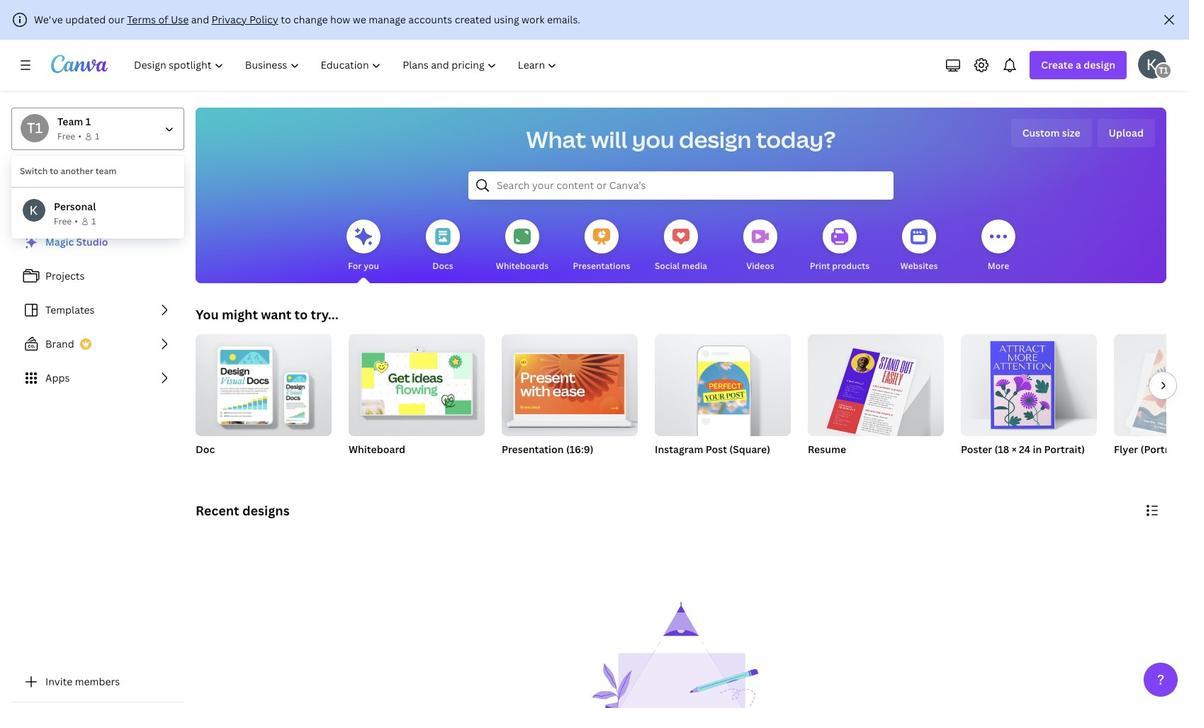 Task type: locate. For each thing, give the bounding box(es) containing it.
more button
[[982, 210, 1016, 284]]

team 1 element
[[1155, 62, 1172, 79], [21, 114, 49, 142]]

2 vertical spatial 1
[[91, 215, 96, 228]]

group for doc group
[[196, 329, 332, 437]]

0 vertical spatial you
[[632, 124, 674, 155]]

free for personal
[[54, 215, 72, 228]]

design right a
[[1084, 58, 1116, 72]]

use
[[171, 13, 189, 26]]

portrait)
[[1044, 443, 1085, 456]]

custom
[[1022, 126, 1060, 140]]

create a design
[[1041, 58, 1116, 72]]

group for instagram post (square) group
[[655, 329, 791, 437]]

1 horizontal spatial design
[[1084, 58, 1116, 72]]

custom size button
[[1011, 119, 1092, 147]]

projects
[[45, 269, 85, 283]]

• down team 1 at the left
[[78, 130, 81, 142]]

• down personal
[[75, 215, 78, 228]]

will
[[591, 124, 628, 155]]

free • inside switch to another team button
[[57, 130, 81, 142]]

presentation
[[502, 443, 564, 456]]

you right for
[[364, 260, 379, 272]]

free • inside personal option
[[54, 215, 78, 228]]

0 vertical spatial design
[[1084, 58, 1116, 72]]

group for resume group
[[808, 329, 944, 443]]

(portrait
[[1141, 443, 1182, 456]]

None search field
[[469, 172, 894, 200]]

free • down home
[[54, 215, 78, 228]]

flyer
[[1114, 443, 1138, 456]]

and
[[191, 13, 209, 26]]

whiteboard
[[349, 443, 405, 456]]

media
[[682, 260, 707, 272]]

updated
[[65, 13, 106, 26]]

• inside switch to another team button
[[78, 130, 81, 142]]

×
[[1012, 443, 1017, 456]]

• inside personal option
[[75, 215, 78, 228]]

what
[[526, 124, 587, 155]]

(18
[[995, 443, 1010, 456]]

1 vertical spatial team 1 element
[[21, 114, 49, 142]]

design inside dropdown button
[[1084, 58, 1116, 72]]

try
[[67, 162, 83, 176]]

try canva pro button
[[11, 156, 184, 183]]

Search search field
[[497, 172, 865, 199]]

flyer (portrait 8.5 × 11 in) group
[[1114, 335, 1189, 475]]

1 vertical spatial 1
[[95, 130, 99, 142]]

social media
[[655, 260, 707, 272]]

to right switch
[[50, 165, 59, 177]]

0 horizontal spatial team 1 element
[[21, 114, 49, 142]]

you
[[632, 124, 674, 155], [364, 260, 379, 272]]

team 1 element inside switch to another team button
[[21, 114, 49, 142]]

list
[[11, 228, 184, 393]]

0 horizontal spatial you
[[364, 260, 379, 272]]

doc group
[[196, 329, 332, 475]]

of
[[158, 13, 168, 26]]

to right policy in the left top of the page
[[281, 13, 291, 26]]

1 right team
[[86, 115, 91, 128]]

policy
[[249, 13, 278, 26]]

instagram post (square)
[[655, 443, 770, 456]]

recent designs
[[196, 503, 290, 520]]

you right will
[[632, 124, 674, 155]]

free
[[57, 130, 75, 142], [54, 215, 72, 228]]

2 horizontal spatial to
[[294, 306, 308, 323]]

group
[[196, 329, 332, 437], [349, 329, 485, 437], [502, 329, 638, 437], [655, 329, 791, 437], [808, 329, 944, 443], [961, 329, 1097, 437], [1114, 335, 1189, 437]]

1 vertical spatial design
[[679, 124, 752, 155]]

1 horizontal spatial •
[[78, 130, 81, 142]]

•
[[78, 130, 81, 142], [75, 215, 78, 228]]

2 vertical spatial to
[[294, 306, 308, 323]]

group for presentation (16:9) "group"
[[502, 329, 638, 437]]

1 horizontal spatial team 1 element
[[1155, 62, 1172, 79]]

in
[[1033, 443, 1042, 456]]

more
[[988, 260, 1009, 272]]

a
[[1076, 58, 1082, 72]]

1 up studio
[[91, 215, 96, 228]]

brand
[[45, 337, 74, 351]]

print
[[810, 260, 830, 272]]

videos
[[747, 260, 775, 272]]

created
[[455, 13, 492, 26]]

how
[[330, 13, 350, 26]]

8
[[1184, 443, 1189, 456]]

24
[[1019, 443, 1031, 456]]

home
[[45, 201, 74, 215]]

privacy policy link
[[212, 13, 278, 26]]

1 inside personal option
[[91, 215, 96, 228]]

design up search search field
[[679, 124, 752, 155]]

0 vertical spatial free •
[[57, 130, 81, 142]]

projects link
[[11, 262, 184, 291]]

team
[[95, 165, 117, 177]]

1 horizontal spatial to
[[281, 13, 291, 26]]

• for personal
[[75, 215, 78, 228]]

poster (18 × 24 in portrait) group
[[961, 329, 1097, 475]]

0 horizontal spatial •
[[75, 215, 78, 228]]

presentations button
[[573, 210, 630, 284]]

kendall parks image
[[1138, 50, 1167, 79]]

1 vertical spatial to
[[50, 165, 59, 177]]

invite members button
[[11, 668, 184, 697]]

try...
[[311, 306, 339, 323]]

might
[[222, 306, 258, 323]]

1 vertical spatial free
[[54, 215, 72, 228]]

team 1 image
[[21, 114, 49, 142]]

list containing magic studio
[[11, 228, 184, 393]]

upload button
[[1098, 119, 1155, 147]]

team 1 image
[[1155, 62, 1172, 79]]

whiteboard group
[[349, 329, 485, 475]]

social
[[655, 260, 680, 272]]

group for whiteboard group
[[349, 329, 485, 437]]

recent
[[196, 503, 239, 520]]

free •
[[57, 130, 81, 142], [54, 215, 78, 228]]

to
[[281, 13, 291, 26], [50, 165, 59, 177], [294, 306, 308, 323]]

1 vertical spatial you
[[364, 260, 379, 272]]

social media button
[[655, 210, 707, 284]]

1 vertical spatial •
[[75, 215, 78, 228]]

for you
[[348, 260, 379, 272]]

(square)
[[730, 443, 770, 456]]

free inside switch to another team button
[[57, 130, 75, 142]]

0 vertical spatial free
[[57, 130, 75, 142]]

1 vertical spatial free •
[[54, 215, 78, 228]]

free inside personal option
[[54, 215, 72, 228]]

we've updated our terms of use and privacy policy to change how we manage accounts created using work emails.
[[34, 13, 580, 26]]

products
[[832, 260, 870, 272]]

create
[[1041, 58, 1074, 72]]

0 vertical spatial team 1 element
[[1155, 62, 1172, 79]]

studio
[[76, 235, 108, 249]]

free down team
[[57, 130, 75, 142]]

invite
[[45, 675, 72, 689]]

to left the try...
[[294, 306, 308, 323]]

templates link
[[11, 296, 184, 325]]

free • for personal
[[54, 215, 78, 228]]

1 up canva
[[95, 130, 99, 142]]

0 vertical spatial •
[[78, 130, 81, 142]]

our
[[108, 13, 125, 26]]

print products button
[[810, 210, 870, 284]]

home link
[[11, 194, 184, 223]]

personal option
[[11, 193, 184, 233]]

group for poster (18 × 24 in portrait) group
[[961, 329, 1097, 437]]

free down home
[[54, 215, 72, 228]]

free • down team
[[57, 130, 81, 142]]



Task type: describe. For each thing, give the bounding box(es) containing it.
videos button
[[744, 210, 778, 284]]

print products
[[810, 260, 870, 272]]

group for flyer (portrait 8.5 × 11 in) "group"
[[1114, 335, 1189, 437]]

poster
[[961, 443, 992, 456]]

terms of use link
[[127, 13, 189, 26]]

switch to another team
[[20, 165, 117, 177]]

whiteboards button
[[496, 210, 549, 284]]

whiteboards
[[496, 260, 549, 272]]

size
[[1062, 126, 1081, 140]]

you might want to try...
[[196, 306, 339, 323]]

instagram
[[655, 443, 703, 456]]

apps
[[45, 371, 70, 385]]

• for team 1
[[78, 130, 81, 142]]

1 for personal
[[91, 215, 96, 228]]

free for team 1
[[57, 130, 75, 142]]

work
[[522, 13, 545, 26]]

top level navigation element
[[125, 51, 569, 79]]

upload
[[1109, 126, 1144, 140]]

magic studio
[[45, 235, 108, 249]]

0 horizontal spatial design
[[679, 124, 752, 155]]

what will you design today?
[[526, 124, 836, 155]]

emails.
[[547, 13, 580, 26]]

brand link
[[11, 330, 184, 359]]

team 1 element inside "t1" "dropdown button"
[[1155, 62, 1172, 79]]

for you button
[[347, 210, 381, 284]]

another
[[61, 165, 93, 177]]

websites button
[[901, 210, 938, 284]]

you inside button
[[364, 260, 379, 272]]

invite members
[[45, 675, 120, 689]]

docs
[[433, 260, 453, 272]]

Switch to another team button
[[11, 108, 184, 150]]

accounts
[[408, 13, 452, 26]]

0 vertical spatial 1
[[86, 115, 91, 128]]

create a design button
[[1030, 51, 1127, 79]]

presentation (16:9) group
[[502, 329, 638, 475]]

privacy
[[212, 13, 247, 26]]

today?
[[756, 124, 836, 155]]

flyer (portrait 8
[[1114, 443, 1189, 456]]

magic studio link
[[11, 228, 184, 257]]

team 1
[[57, 115, 91, 128]]

custom size
[[1022, 126, 1081, 140]]

presentations
[[573, 260, 630, 272]]

1 for team 1
[[95, 130, 99, 142]]

we've
[[34, 13, 63, 26]]

0 horizontal spatial to
[[50, 165, 59, 177]]

personal
[[54, 200, 96, 213]]

using
[[494, 13, 519, 26]]

templates
[[45, 303, 95, 317]]

manage
[[369, 13, 406, 26]]

members
[[75, 675, 120, 689]]

resume group
[[808, 329, 944, 475]]

for
[[348, 260, 362, 272]]

change
[[293, 13, 328, 26]]

you
[[196, 306, 219, 323]]

presentation (16:9)
[[502, 443, 594, 456]]

apps link
[[11, 364, 184, 393]]

free • for team 1
[[57, 130, 81, 142]]

canva
[[85, 162, 115, 176]]

(16:9)
[[566, 443, 594, 456]]

1 horizontal spatial you
[[632, 124, 674, 155]]

magic
[[45, 235, 74, 249]]

doc
[[196, 443, 215, 456]]

0 vertical spatial to
[[281, 13, 291, 26]]

we
[[353, 13, 366, 26]]

websites
[[901, 260, 938, 272]]

designs
[[242, 503, 290, 520]]

poster (18 × 24 in portrait)
[[961, 443, 1085, 456]]

pro
[[117, 162, 134, 176]]

try canva pro
[[67, 162, 134, 176]]

instagram post (square) group
[[655, 329, 791, 475]]

want
[[261, 306, 291, 323]]

docs button
[[426, 210, 460, 284]]

switch
[[20, 165, 48, 177]]

terms
[[127, 13, 156, 26]]

post
[[706, 443, 727, 456]]

team
[[57, 115, 83, 128]]



Task type: vqa. For each thing, say whether or not it's contained in the screenshot.
1 related to Team 1
yes



